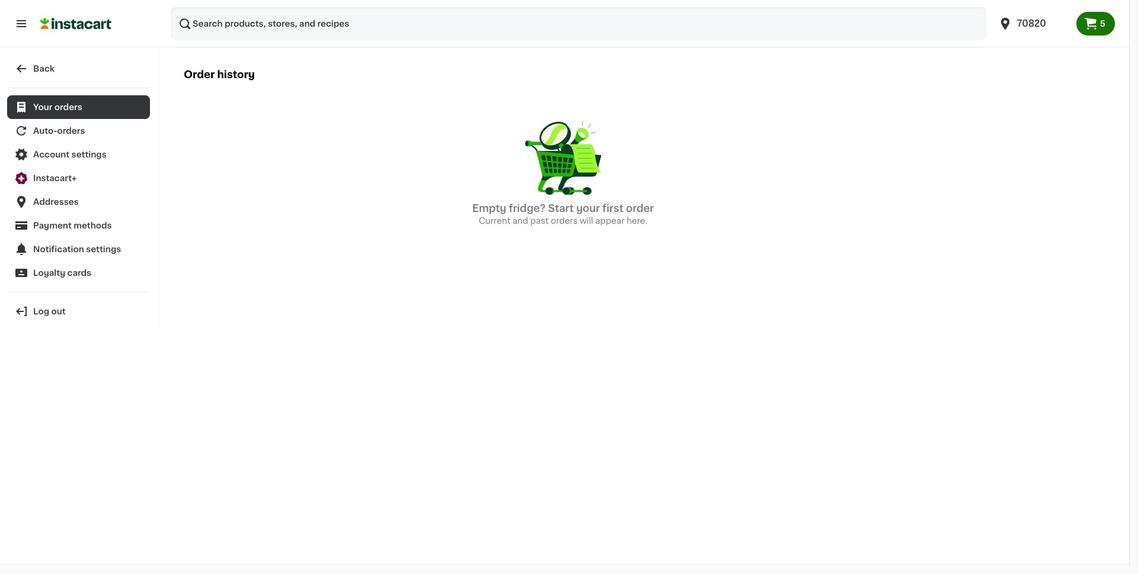 Task type: locate. For each thing, give the bounding box(es) containing it.
order
[[184, 70, 215, 80]]

settings down methods
[[86, 245, 121, 254]]

order history
[[184, 70, 255, 80]]

appear
[[596, 217, 625, 225]]

addresses
[[33, 198, 79, 206]]

empty
[[472, 204, 507, 213]]

methods
[[74, 222, 112, 230]]

70820
[[1017, 19, 1047, 28]]

orders up the account settings
[[57, 127, 85, 135]]

orders down "start" at the top of the page
[[551, 217, 578, 225]]

settings
[[72, 151, 107, 159], [86, 245, 121, 254]]

orders
[[54, 103, 82, 111], [57, 127, 85, 135], [551, 217, 578, 225]]

0 vertical spatial settings
[[72, 151, 107, 159]]

orders for your orders
[[54, 103, 82, 111]]

account settings link
[[7, 143, 150, 167]]

back
[[33, 65, 55, 73]]

order
[[626, 204, 654, 213]]

settings inside 'link'
[[72, 151, 107, 159]]

account settings
[[33, 151, 107, 159]]

your
[[576, 204, 600, 213]]

here.
[[627, 217, 648, 225]]

orders for auto-orders
[[57, 127, 85, 135]]

will
[[580, 217, 593, 225]]

0 vertical spatial orders
[[54, 103, 82, 111]]

orders up auto-orders
[[54, 103, 82, 111]]

empty fridge? start your first order current and past orders will appear here.
[[472, 204, 654, 225]]

notification settings
[[33, 245, 121, 254]]

70820 button
[[991, 7, 1077, 40], [998, 7, 1070, 40]]

log out
[[33, 308, 66, 316]]

5
[[1100, 20, 1106, 28]]

loyalty
[[33, 269, 65, 278]]

1 vertical spatial settings
[[86, 245, 121, 254]]

out
[[51, 308, 66, 316]]

None search field
[[171, 7, 987, 40]]

1 vertical spatial orders
[[57, 127, 85, 135]]

settings down auto-orders link
[[72, 151, 107, 159]]

auto-orders link
[[7, 119, 150, 143]]

notification
[[33, 245, 84, 254]]

and
[[513, 217, 528, 225]]

loyalty cards
[[33, 269, 91, 278]]

payment methods link
[[7, 214, 150, 238]]

1 70820 button from the left
[[991, 7, 1077, 40]]

your orders
[[33, 103, 82, 111]]

2 vertical spatial orders
[[551, 217, 578, 225]]

first
[[603, 204, 624, 213]]

settings for notification settings
[[86, 245, 121, 254]]



Task type: describe. For each thing, give the bounding box(es) containing it.
settings for account settings
[[72, 151, 107, 159]]

instacart+
[[33, 174, 77, 183]]

back link
[[7, 57, 150, 81]]

current
[[479, 217, 511, 225]]

loyalty cards link
[[7, 261, 150, 285]]

your
[[33, 103, 52, 111]]

fridge?
[[509, 204, 546, 213]]

payment methods
[[33, 222, 112, 230]]

orders inside empty fridge? start your first order current and past orders will appear here.
[[551, 217, 578, 225]]

payment
[[33, 222, 72, 230]]

log
[[33, 308, 49, 316]]

your orders link
[[7, 95, 150, 119]]

auto-orders
[[33, 127, 85, 135]]

instacart logo image
[[40, 17, 111, 31]]

history
[[217, 70, 255, 80]]

log out link
[[7, 300, 150, 324]]

past
[[530, 217, 549, 225]]

5 button
[[1077, 12, 1115, 36]]

instacart+ link
[[7, 167, 150, 190]]

Search field
[[171, 7, 987, 40]]

start
[[548, 204, 574, 213]]

account
[[33, 151, 69, 159]]

auto-
[[33, 127, 57, 135]]

addresses link
[[7, 190, 150, 214]]

notification settings link
[[7, 238, 150, 261]]

cards
[[67, 269, 91, 278]]

2 70820 button from the left
[[998, 7, 1070, 40]]



Task type: vqa. For each thing, say whether or not it's contained in the screenshot.
Notification settings
yes



